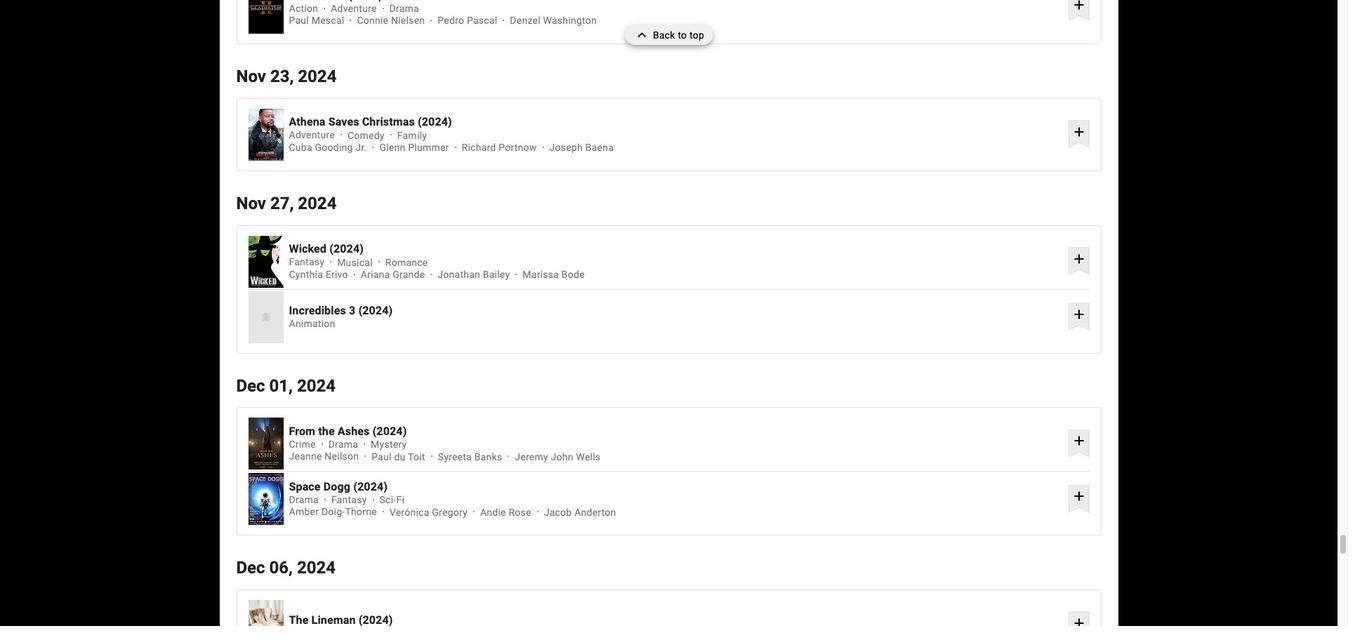 Task type: describe. For each thing, give the bounding box(es) containing it.
paul for paul mescal
[[289, 15, 309, 26]]

saves
[[328, 115, 359, 129]]

nov for nov 27, 2024
[[236, 194, 266, 213]]

rose
[[509, 507, 531, 518]]

action
[[289, 3, 318, 14]]

dec for dec 06, 2024
[[236, 559, 265, 578]]

to
[[678, 29, 687, 41]]

musical
[[337, 257, 373, 268]]

gooding
[[315, 142, 353, 153]]

incredibles 3 (2024) animation
[[289, 304, 393, 329]]

pascal
[[467, 15, 497, 26]]

1 vertical spatial adventure
[[289, 130, 335, 141]]

paul for paul du toit
[[372, 451, 392, 463]]

animation
[[289, 318, 335, 329]]

cynthia erivo
[[289, 269, 348, 280]]

add image for space dogg (2024) image
[[1071, 488, 1088, 505]]

the
[[318, 425, 335, 438]]

bode
[[562, 269, 585, 280]]

from the ashes (2024) image
[[248, 418, 283, 470]]

jacob anderton
[[544, 507, 616, 518]]

comedy
[[348, 130, 385, 141]]

the lineman (2024) image
[[248, 601, 283, 626]]

john
[[551, 451, 574, 463]]

group for space dogg (2024)
[[248, 474, 283, 526]]

2 horizontal spatial drama
[[389, 3, 419, 14]]

sci-
[[380, 495, 396, 506]]

doig-
[[322, 507, 345, 518]]

incredibles
[[289, 304, 346, 317]]

denzel washington
[[510, 15, 597, 26]]

jeanne
[[289, 451, 322, 463]]

jonathan
[[438, 269, 480, 280]]

connie
[[357, 15, 389, 26]]

(2024) up musical
[[329, 242, 364, 256]]

wicked (2024) image
[[248, 236, 283, 288]]

(2024) inside incredibles 3 (2024) animation
[[358, 304, 393, 317]]

23,
[[270, 67, 294, 86]]

jacob
[[544, 507, 572, 518]]

2024 for nov 23, 2024
[[298, 67, 337, 86]]

1 horizontal spatial drama
[[328, 439, 358, 450]]

wicked (2024)
[[289, 242, 364, 256]]

7 group from the top
[[248, 601, 283, 626]]

incredibles 3 (2024) button
[[289, 304, 1063, 317]]

from the ashes (2024)
[[289, 425, 407, 438]]

cuba gooding jr.
[[289, 142, 367, 153]]

2024 for dec 06, 2024
[[297, 559, 336, 578]]

richard
[[462, 142, 496, 153]]

(2024) up mystery
[[373, 425, 407, 438]]

gregory
[[432, 507, 468, 518]]

movie image
[[260, 311, 271, 323]]

pedro pascal
[[438, 15, 497, 26]]

jonathan bailey
[[438, 269, 510, 280]]

mescal
[[312, 15, 344, 26]]

nov for nov 23, 2024
[[236, 67, 266, 86]]

1 vertical spatial fantasy
[[331, 495, 367, 506]]

amber doig-thorne
[[289, 507, 377, 518]]

christmas
[[362, 115, 415, 129]]

syreeta banks
[[438, 451, 502, 463]]

romance
[[385, 257, 428, 268]]

jeremy
[[515, 451, 548, 463]]

verónica gregory
[[390, 507, 468, 518]]

(2024) up sci-
[[353, 480, 388, 494]]

dec for dec 01, 2024
[[236, 376, 265, 396]]

ashes
[[338, 425, 370, 438]]

bailey
[[483, 269, 510, 280]]

wicked
[[289, 242, 327, 256]]

nielsen
[[391, 15, 425, 26]]

gladiator 2 (2024) image
[[248, 0, 283, 34]]

wicked (2024) button
[[289, 242, 1063, 256]]

syreeta
[[438, 451, 472, 463]]

space dogg (2024)
[[289, 480, 388, 494]]

expand less image
[[633, 25, 653, 45]]

add image for from the ashes (2024)
[[1071, 433, 1088, 450]]

glenn
[[380, 142, 406, 153]]

fi
[[396, 495, 405, 506]]

amber
[[289, 507, 319, 518]]

andie
[[480, 507, 506, 518]]

cynthia
[[289, 269, 323, 280]]

group for from the ashes (2024)
[[248, 418, 283, 470]]



Task type: locate. For each thing, give the bounding box(es) containing it.
2024 right 23,
[[298, 67, 337, 86]]

group left action
[[248, 0, 283, 34]]

joseph baena
[[550, 142, 614, 153]]

2024 right "06," on the bottom
[[297, 559, 336, 578]]

nov left 23,
[[236, 67, 266, 86]]

family
[[397, 130, 427, 141]]

add image for athena saves christmas (2024)
[[1071, 123, 1088, 140]]

1 add image from the top
[[1071, 0, 1088, 13]]

washington
[[543, 15, 597, 26]]

portnow
[[499, 142, 537, 153]]

group for incredibles 3 (2024)
[[248, 291, 283, 343]]

0 vertical spatial adventure
[[331, 3, 377, 14]]

plummer
[[408, 142, 449, 153]]

from the ashes (2024) button
[[289, 425, 1063, 438]]

adventure down athena
[[289, 130, 335, 141]]

nov 27, 2024
[[236, 194, 337, 213]]

1 vertical spatial add image
[[1071, 615, 1088, 626]]

nov 23, 2024
[[236, 67, 337, 86]]

richard portnow
[[462, 142, 537, 153]]

2 add image from the top
[[1071, 615, 1088, 626]]

crime
[[289, 439, 316, 450]]

1 dec from the top
[[236, 376, 265, 396]]

1 group from the top
[[248, 0, 283, 34]]

marissa
[[523, 269, 559, 280]]

paul mescal
[[289, 15, 344, 26]]

anderton
[[575, 507, 616, 518]]

drama up nielsen at the left of page
[[389, 3, 419, 14]]

1 vertical spatial paul
[[372, 451, 392, 463]]

back to top button
[[625, 25, 713, 45]]

(2024) up plummer
[[418, 115, 452, 129]]

glenn plummer
[[380, 142, 449, 153]]

fantasy up thorne
[[331, 495, 367, 506]]

1 horizontal spatial fantasy
[[331, 495, 367, 506]]

dec left 01, at the left of page
[[236, 376, 265, 396]]

jeremy john wells
[[515, 451, 601, 463]]

2 add image from the top
[[1071, 123, 1088, 140]]

0 horizontal spatial fantasy
[[289, 257, 325, 268]]

andie rose
[[480, 507, 531, 518]]

mystery
[[371, 439, 407, 450]]

thorne
[[345, 507, 377, 518]]

2024 right 01, at the left of page
[[297, 376, 336, 396]]

add image for the lineman (2024) image on the bottom left of the page
[[1071, 615, 1088, 626]]

top
[[690, 29, 704, 41]]

banks
[[474, 451, 502, 463]]

add image
[[1071, 0, 1088, 13], [1071, 123, 1088, 140], [1071, 250, 1088, 267], [1071, 306, 1088, 323], [1071, 433, 1088, 450]]

back
[[653, 29, 675, 41]]

2 group from the top
[[248, 109, 283, 161]]

0 vertical spatial nov
[[236, 67, 266, 86]]

(2024) right 3
[[358, 304, 393, 317]]

adventure up connie
[[331, 3, 377, 14]]

group left cynthia
[[248, 236, 283, 288]]

space dogg (2024) image
[[248, 474, 283, 526]]

dogg
[[324, 480, 350, 494]]

cuba
[[289, 142, 312, 153]]

2 vertical spatial drama
[[289, 495, 319, 506]]

adventure
[[331, 3, 377, 14], [289, 130, 335, 141]]

add image
[[1071, 488, 1088, 505], [1071, 615, 1088, 626]]

verónica
[[390, 507, 429, 518]]

du
[[394, 451, 406, 463]]

paul du toit
[[372, 451, 425, 463]]

2024
[[298, 67, 337, 86], [298, 194, 337, 213], [297, 376, 336, 396], [297, 559, 336, 578]]

0 horizontal spatial drama
[[289, 495, 319, 506]]

2024 for dec 01, 2024
[[297, 376, 336, 396]]

2024 for nov 27, 2024
[[298, 194, 337, 213]]

27,
[[270, 194, 294, 213]]

cuba gooding jr. in athena saves christmas (2024) image
[[248, 109, 283, 161]]

1 vertical spatial nov
[[236, 194, 266, 213]]

dec 01, 2024
[[236, 376, 336, 396]]

drama up the 'amber'
[[289, 495, 319, 506]]

space dogg (2024) button
[[289, 480, 1063, 494]]

back to top
[[653, 29, 704, 41]]

athena
[[289, 115, 326, 129]]

01,
[[269, 376, 293, 396]]

athena saves christmas (2024)
[[289, 115, 452, 129]]

grande
[[393, 269, 425, 280]]

wells
[[576, 451, 601, 463]]

fantasy up cynthia
[[289, 257, 325, 268]]

1 nov from the top
[[236, 67, 266, 86]]

4 group from the top
[[248, 291, 283, 343]]

fantasy
[[289, 257, 325, 268], [331, 495, 367, 506]]

toit
[[408, 451, 425, 463]]

0 vertical spatial paul
[[289, 15, 309, 26]]

3
[[349, 304, 356, 317]]

1 horizontal spatial paul
[[372, 451, 392, 463]]

group left the cuba on the top
[[248, 109, 283, 161]]

neilson
[[325, 451, 359, 463]]

0 vertical spatial drama
[[389, 3, 419, 14]]

group down "06," on the bottom
[[248, 601, 283, 626]]

3 add image from the top
[[1071, 250, 1088, 267]]

1 add image from the top
[[1071, 488, 1088, 505]]

3 group from the top
[[248, 236, 283, 288]]

dec left "06," on the bottom
[[236, 559, 265, 578]]

jeanne neilson
[[289, 451, 359, 463]]

0 horizontal spatial paul
[[289, 15, 309, 26]]

group for wicked (2024)
[[248, 236, 283, 288]]

ariana grande
[[361, 269, 425, 280]]

2 nov from the top
[[236, 194, 266, 213]]

athena saves christmas (2024) button
[[289, 115, 1063, 129]]

marissa bode
[[523, 269, 585, 280]]

space
[[289, 480, 321, 494]]

group left crime
[[248, 418, 283, 470]]

denzel
[[510, 15, 541, 26]]

1 vertical spatial dec
[[236, 559, 265, 578]]

from
[[289, 425, 315, 438]]

nov left 27,
[[236, 194, 266, 213]]

jr.
[[356, 142, 367, 153]]

4 add image from the top
[[1071, 306, 1088, 323]]

0 vertical spatial dec
[[236, 376, 265, 396]]

group
[[248, 0, 283, 34], [248, 109, 283, 161], [248, 236, 283, 288], [248, 291, 283, 343], [248, 418, 283, 470], [248, 474, 283, 526], [248, 601, 283, 626]]

pedro
[[438, 15, 464, 26]]

baena
[[585, 142, 614, 153]]

1 vertical spatial drama
[[328, 439, 358, 450]]

ariana
[[361, 269, 390, 280]]

2 dec from the top
[[236, 559, 265, 578]]

group for athena saves christmas (2024)
[[248, 109, 283, 161]]

dec 06, 2024
[[236, 559, 336, 578]]

drama up neilson
[[328, 439, 358, 450]]

drama
[[389, 3, 419, 14], [328, 439, 358, 450], [289, 495, 319, 506]]

erivo
[[326, 269, 348, 280]]

add image for wicked (2024)
[[1071, 250, 1088, 267]]

paul down action
[[289, 15, 309, 26]]

0 vertical spatial fantasy
[[289, 257, 325, 268]]

6 group from the top
[[248, 474, 283, 526]]

5 add image from the top
[[1071, 433, 1088, 450]]

connie nielsen
[[357, 15, 425, 26]]

0 vertical spatial add image
[[1071, 488, 1088, 505]]

joseph
[[550, 142, 583, 153]]

paul
[[289, 15, 309, 26], [372, 451, 392, 463]]

group left the 'amber'
[[248, 474, 283, 526]]

sci-fi
[[380, 495, 405, 506]]

2024 right 27,
[[298, 194, 337, 213]]

06,
[[269, 559, 293, 578]]

5 group from the top
[[248, 418, 283, 470]]

paul down mystery
[[372, 451, 392, 463]]

group left animation
[[248, 291, 283, 343]]



Task type: vqa. For each thing, say whether or not it's contained in the screenshot.
the Back to top button
yes



